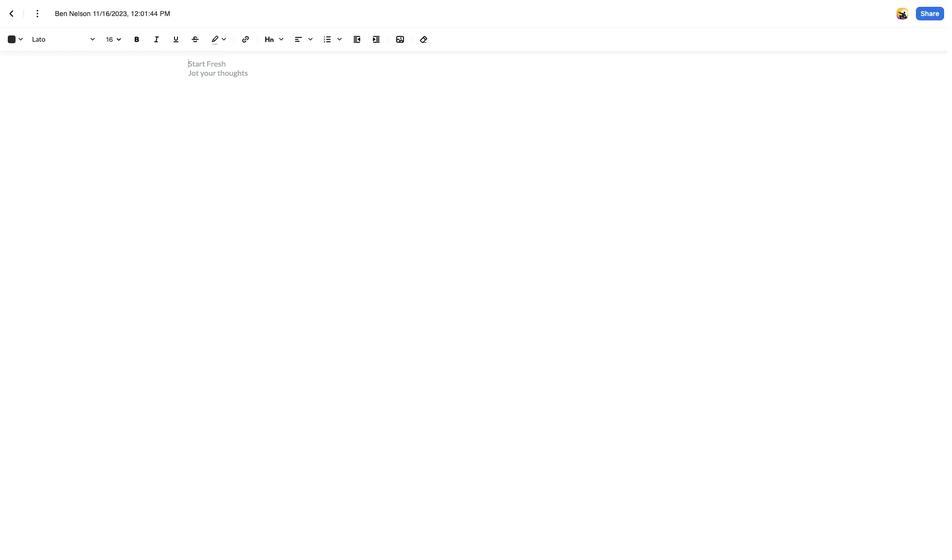 Task type: vqa. For each thing, say whether or not it's contained in the screenshot.
Lato
yes



Task type: locate. For each thing, give the bounding box(es) containing it.
italic image
[[151, 34, 162, 45]]

share button
[[916, 7, 944, 20]]

more image
[[32, 8, 43, 19]]

None text field
[[106, 33, 123, 46]]

decrease indent image
[[351, 34, 363, 45]]

strikethrough image
[[190, 34, 201, 45]]

open image
[[113, 34, 124, 45]]

None text field
[[55, 9, 180, 18]]



Task type: describe. For each thing, give the bounding box(es) containing it.
link image
[[240, 34, 251, 45]]

insert image image
[[394, 34, 406, 45]]

lato
[[32, 35, 45, 43]]

clear style image
[[418, 34, 430, 45]]

bold image
[[131, 34, 143, 45]]

underline image
[[170, 34, 182, 45]]

all notes image
[[6, 8, 18, 19]]

share
[[921, 9, 939, 17]]

lato button
[[30, 33, 98, 46]]

increase indent image
[[371, 34, 382, 45]]

ben nelson image
[[897, 8, 908, 19]]



